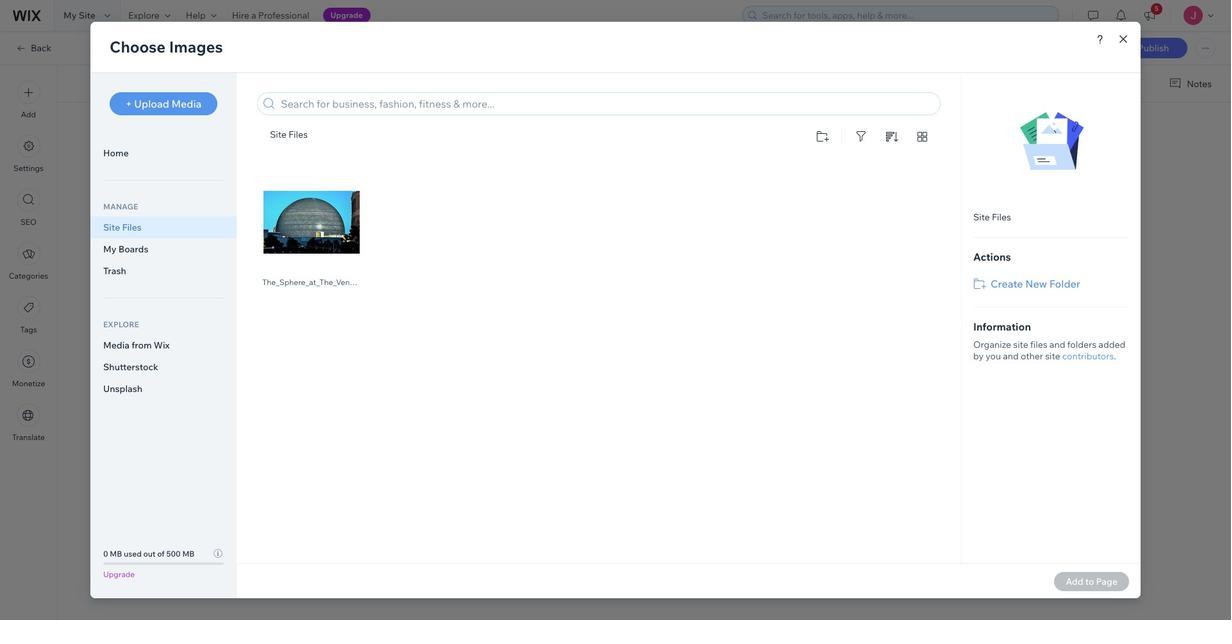 Task type: locate. For each thing, give the bounding box(es) containing it.
add
[[21, 110, 36, 119]]

seo button
[[17, 189, 40, 227]]

monetize button
[[12, 350, 45, 389]]

a
[[251, 10, 256, 21]]

menu containing add
[[0, 73, 57, 450]]

5 button
[[1136, 0, 1164, 31]]

Add a Catchy Title text field
[[407, 119, 867, 142]]

notes
[[1187, 78, 1212, 89]]

settings
[[14, 164, 44, 173]]

explore
[[128, 10, 160, 21]]

menu
[[0, 73, 57, 450]]

help button
[[178, 0, 224, 31]]

5
[[1155, 4, 1159, 13]]

categories
[[9, 271, 48, 281]]

paragraph button
[[413, 74, 472, 92]]

professional
[[258, 10, 309, 21]]

help
[[186, 10, 206, 21]]

hire a professional link
[[224, 0, 317, 31]]

monetize
[[12, 379, 45, 389]]

settings button
[[14, 135, 44, 173]]

my site
[[63, 10, 95, 21]]

publish button
[[1120, 38, 1188, 58]]



Task type: describe. For each thing, give the bounding box(es) containing it.
categories button
[[9, 242, 48, 281]]

site
[[79, 10, 95, 21]]

tags
[[20, 325, 37, 335]]

back
[[31, 42, 51, 54]]

translate button
[[12, 404, 45, 443]]

preview
[[1067, 43, 1101, 55]]

upgrade
[[331, 10, 363, 20]]

notes button
[[1164, 75, 1216, 92]]

hire a professional
[[232, 10, 309, 21]]

preview button
[[1067, 43, 1101, 55]]

seo
[[20, 217, 37, 227]]

upgrade button
[[323, 8, 371, 23]]

add button
[[17, 81, 40, 119]]

publish
[[1138, 42, 1169, 54]]

tags button
[[17, 296, 40, 335]]

translate
[[12, 433, 45, 443]]

Search for tools, apps, help & more... field
[[759, 6, 1055, 24]]

back button
[[15, 42, 51, 54]]

my
[[63, 10, 77, 21]]

hire
[[232, 10, 249, 21]]

paragraph
[[416, 77, 459, 89]]



Task type: vqa. For each thing, say whether or not it's contained in the screenshot.
NOTES
yes



